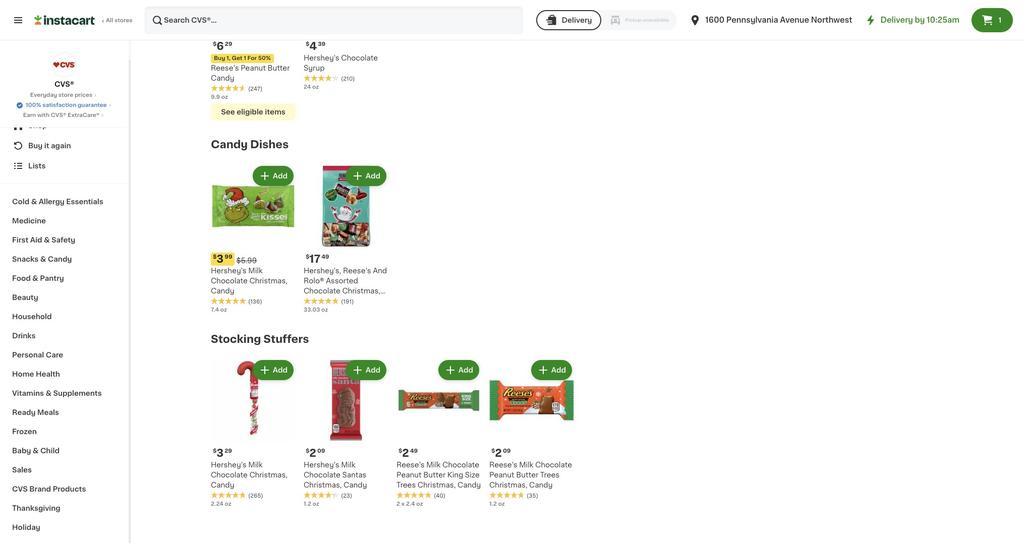 Task type: vqa. For each thing, say whether or not it's contained in the screenshot.
the right 49
yes



Task type: locate. For each thing, give the bounding box(es) containing it.
1 vertical spatial 3
[[217, 448, 224, 459]]

1 vertical spatial hershey's milk chocolate christmas, candy
[[211, 462, 287, 489]]

peanut down $ 2 49 on the left of the page
[[397, 472, 422, 479]]

vitamins
[[12, 390, 44, 397]]

candy down safety
[[48, 256, 72, 263]]

17
[[309, 254, 320, 264]]

1 hershey's milk chocolate christmas, candy from the top
[[211, 267, 287, 295]]

earn
[[23, 112, 36, 118]]

1 1.2 from the left
[[304, 502, 311, 507]]

1 horizontal spatial trees
[[540, 472, 559, 479]]

christmas, inside reese's milk chocolate peanut butter king size trees christmas, candy
[[418, 482, 456, 489]]

2 item carousel region from the top
[[197, 160, 945, 321]]

$ inside $ 4 39
[[306, 42, 309, 47]]

7.4 oz
[[211, 307, 227, 313]]

0 vertical spatial hershey's milk chocolate christmas, candy
[[211, 267, 287, 295]]

syrup
[[304, 65, 325, 72]]

1 horizontal spatial 49
[[410, 449, 418, 454]]

safety
[[51, 236, 75, 243]]

0 horizontal spatial 49
[[321, 254, 329, 260]]

& for candy
[[40, 256, 46, 263]]

1600
[[705, 16, 725, 24]]

1.2 oz down reese's milk chocolate peanut butter trees christmas, candy
[[489, 502, 505, 507]]

33.03
[[304, 307, 320, 313]]

29 inside $ 6 29
[[225, 42, 232, 47]]

butter up (35)
[[516, 472, 538, 479]]

1 vertical spatial trees
[[397, 482, 416, 489]]

buy it again
[[28, 142, 71, 149]]

chocolate left santas on the bottom left of the page
[[304, 472, 340, 479]]

butter inside reese's milk chocolate peanut butter trees christmas, candy
[[516, 472, 538, 479]]

1 3 from the top
[[217, 254, 224, 264]]

1 vertical spatial item carousel region
[[197, 160, 945, 321]]

29
[[225, 42, 232, 47], [225, 449, 232, 454]]

& right baby
[[33, 447, 39, 454]]

essentials
[[66, 198, 103, 205]]

christmas,
[[249, 277, 287, 284], [342, 287, 380, 295], [249, 472, 287, 479], [304, 482, 342, 489], [418, 482, 456, 489], [489, 482, 527, 489]]

0 vertical spatial item carousel region
[[197, 0, 959, 127]]

product group
[[211, 0, 296, 121], [211, 164, 296, 314], [304, 164, 388, 314], [211, 358, 296, 509], [304, 358, 388, 509], [397, 358, 481, 509], [489, 358, 574, 509]]

0 horizontal spatial butter
[[268, 65, 290, 72]]

hershey's inside hershey's milk chocolate santas christmas, candy
[[304, 462, 339, 469]]

trees
[[540, 472, 559, 479], [397, 482, 416, 489]]

candy down see
[[211, 139, 248, 150]]

trees inside reese's milk chocolate peanut butter trees christmas, candy
[[540, 472, 559, 479]]

$ 3 99
[[213, 254, 232, 264]]

1 vertical spatial 29
[[225, 449, 232, 454]]

2 1.2 from the left
[[489, 502, 497, 507]]

(35)
[[527, 493, 538, 499]]

0 horizontal spatial peanut
[[241, 65, 266, 72]]

peanut down "for"
[[241, 65, 266, 72]]

brand
[[29, 486, 51, 493]]

butter inside reese's peanut butter candy
[[268, 65, 290, 72]]

1.2 oz down hershey's milk chocolate santas christmas, candy
[[304, 502, 319, 507]]

0 horizontal spatial $ 2 09
[[306, 448, 325, 459]]

0 horizontal spatial 1.2
[[304, 502, 311, 507]]

again
[[51, 142, 71, 149]]

cvs® up store
[[54, 80, 74, 88]]

0 horizontal spatial 1.2 oz
[[304, 502, 319, 507]]

stuffers
[[263, 334, 309, 344]]

49 right 17
[[321, 254, 329, 260]]

candy inside reese's milk chocolate peanut butter king size trees christmas, candy
[[457, 482, 481, 489]]

29 for 3
[[225, 449, 232, 454]]

1 horizontal spatial peanut
[[397, 472, 422, 479]]

1 horizontal spatial 1.2 oz
[[489, 502, 505, 507]]

with
[[37, 112, 50, 118]]

christmas, up (265)
[[249, 472, 287, 479]]

household link
[[6, 307, 123, 326]]

candy up 9.9 oz
[[211, 75, 234, 82]]

1 1.2 oz from the left
[[304, 502, 319, 507]]

0 horizontal spatial 1
[[244, 56, 246, 61]]

home health link
[[6, 364, 123, 384]]

2 1.2 oz from the left
[[489, 502, 505, 507]]

1 horizontal spatial 1
[[998, 17, 1002, 24]]

chocolate up (35)
[[535, 462, 572, 469]]

$ inside $ 2 49
[[399, 449, 402, 454]]

cvs brand products
[[12, 486, 86, 493]]

1 button
[[972, 8, 1013, 32]]

0 vertical spatial buy
[[214, 56, 225, 61]]

personal
[[12, 351, 44, 358]]

buy left it
[[28, 142, 43, 149]]

100%
[[26, 102, 41, 108]]

butter left king at the bottom left of the page
[[423, 472, 446, 479]]

add
[[273, 172, 288, 180], [366, 172, 380, 180], [273, 367, 288, 374], [366, 367, 380, 374], [458, 367, 473, 374], [551, 367, 566, 374]]

christmas, up (35)
[[489, 482, 527, 489]]

lists link
[[6, 156, 123, 176]]

chocolate inside hershey's chocolate syrup
[[341, 55, 378, 62]]

3 item carousel region from the top
[[197, 354, 945, 516]]

1.2 for hershey's milk chocolate santas christmas, candy
[[304, 502, 311, 507]]

item carousel region
[[197, 0, 959, 127], [197, 160, 945, 321], [197, 354, 945, 516]]

add inside product group
[[366, 172, 380, 180]]

2 hershey's milk chocolate christmas, candy from the top
[[211, 462, 287, 489]]

add for trees
[[551, 367, 566, 374]]

1 horizontal spatial 1.2
[[489, 502, 497, 507]]

$ 17 49
[[306, 254, 329, 264]]

&
[[31, 198, 37, 205], [44, 236, 50, 243], [40, 256, 46, 263], [32, 275, 38, 282], [46, 390, 51, 397], [33, 447, 39, 454]]

1 vertical spatial 49
[[410, 449, 418, 454]]

1 09 from the left
[[317, 449, 325, 454]]

first aid & safety link
[[6, 230, 123, 249]]

& right food
[[32, 275, 38, 282]]

milk inside hershey's milk chocolate santas christmas, candy
[[341, 462, 355, 469]]

candy down santas on the bottom left of the page
[[344, 482, 367, 489]]

milk for king
[[426, 462, 441, 469]]

oz down reese's milk chocolate peanut butter trees christmas, candy
[[498, 502, 505, 507]]

& right snacks
[[40, 256, 46, 263]]

oz right 9.9
[[221, 95, 228, 100]]

peanut
[[241, 65, 266, 72], [397, 472, 422, 479], [489, 472, 514, 479]]

reese's inside reese's milk chocolate peanut butter trees christmas, candy
[[489, 462, 517, 469]]

2 vertical spatial item carousel region
[[197, 354, 945, 516]]

assorted
[[326, 277, 358, 284]]

hershey's milk chocolate christmas, candy
[[211, 267, 287, 295], [211, 462, 287, 489]]

butter for reese's milk chocolate peanut butter king size trees christmas, candy
[[423, 472, 446, 479]]

2 up hershey's milk chocolate santas christmas, candy
[[309, 448, 316, 459]]

hershey's milk chocolate christmas, candy down $5.99
[[211, 267, 287, 295]]

chocolate down the $ 3 99 on the left of page
[[211, 277, 248, 284]]

1.2 down hershey's milk chocolate santas christmas, candy
[[304, 502, 311, 507]]

delivery
[[881, 16, 913, 24], [562, 17, 592, 24]]

buy
[[214, 56, 225, 61], [28, 142, 43, 149]]

candy down size
[[457, 482, 481, 489]]

1 vertical spatial cvs®
[[51, 112, 66, 118]]

butter inside reese's milk chocolate peanut butter king size trees christmas, candy
[[423, 472, 446, 479]]

oz right 24
[[312, 84, 319, 90]]

hershey's inside hershey's chocolate syrup
[[304, 55, 339, 62]]

king
[[447, 472, 463, 479]]

ready meals
[[12, 409, 59, 416]]

1.2
[[304, 502, 311, 507], [489, 502, 497, 507]]

$
[[213, 42, 217, 47], [306, 42, 309, 47], [213, 254, 217, 260], [306, 254, 309, 260], [213, 449, 217, 454], [306, 449, 309, 454], [399, 449, 402, 454], [491, 449, 495, 454]]

0 vertical spatial 29
[[225, 42, 232, 47]]

0 vertical spatial trees
[[540, 472, 559, 479]]

1600 pennsylvania avenue northwest button
[[689, 6, 852, 34]]

& right cold
[[31, 198, 37, 205]]

hershey's
[[304, 55, 339, 62], [211, 267, 247, 274], [211, 462, 247, 469], [304, 462, 339, 469]]

vitamins & supplements
[[12, 390, 102, 397]]

product group containing 17
[[304, 164, 388, 314]]

oz for (136)
[[220, 307, 227, 313]]

reese's milk chocolate peanut butter trees christmas, candy
[[489, 462, 572, 489]]

1 item carousel region from the top
[[197, 0, 959, 127]]

guarantee
[[78, 102, 107, 108]]

christmas, up (23)
[[304, 482, 342, 489]]

99
[[225, 254, 232, 260]]

2 09 from the left
[[503, 449, 511, 454]]

1.2 for reese's milk chocolate peanut butter trees christmas, candy
[[489, 502, 497, 507]]

1 horizontal spatial 09
[[503, 449, 511, 454]]

peanut inside reese's milk chocolate peanut butter trees christmas, candy
[[489, 472, 514, 479]]

$ inside $ 3 29
[[213, 449, 217, 454]]

oz down hershey's milk chocolate santas christmas, candy
[[313, 502, 319, 507]]

add for candy
[[366, 367, 380, 374]]

reese's inside reese's milk chocolate peanut butter king size trees christmas, candy
[[397, 462, 425, 469]]

delivery inside the delivery by 10:25am link
[[881, 16, 913, 24]]

oz right 2.24 at the left
[[225, 502, 231, 507]]

cold & allergy essentials
[[12, 198, 103, 205]]

2 3 from the top
[[217, 448, 224, 459]]

49 up reese's milk chocolate peanut butter king size trees christmas, candy
[[410, 449, 418, 454]]

1.2 oz
[[304, 502, 319, 507], [489, 502, 505, 507]]

$ for hershey's milk chocolate christmas, candy
[[213, 449, 217, 454]]

milk inside reese's milk chocolate peanut butter trees christmas, candy
[[519, 462, 533, 469]]

1 29 from the top
[[225, 42, 232, 47]]

holiday
[[12, 524, 40, 531]]

cold
[[12, 198, 29, 205]]

$ inside $ 6 29
[[213, 42, 217, 47]]

milk inside reese's milk chocolate peanut butter king size trees christmas, candy
[[426, 462, 441, 469]]

candy inside reese's milk chocolate peanut butter trees christmas, candy
[[529, 482, 553, 489]]

add button for chocolate
[[346, 167, 385, 185]]

09 up hershey's milk chocolate santas christmas, candy
[[317, 449, 325, 454]]

chocolate inside hershey's milk chocolate santas christmas, candy
[[304, 472, 340, 479]]

hershey's milk chocolate christmas, candy up (265)
[[211, 462, 287, 489]]

pennsylvania
[[726, 16, 778, 24]]

buy left 1,
[[214, 56, 225, 61]]

1.2 oz for hershey's milk chocolate santas christmas, candy
[[304, 502, 319, 507]]

1 vertical spatial buy
[[28, 142, 43, 149]]

1 horizontal spatial $ 2 09
[[491, 448, 511, 459]]

0 vertical spatial 1
[[998, 17, 1002, 24]]

2 left x
[[397, 502, 400, 507]]

christmas, up (40)
[[418, 482, 456, 489]]

49 inside $ 2 49
[[410, 449, 418, 454]]

chocolate up king at the bottom left of the page
[[442, 462, 479, 469]]

$ for reese's milk chocolate peanut butter king size trees christmas, candy
[[399, 449, 402, 454]]

hershey's milk chocolate christmas, candy for 17
[[211, 267, 287, 295]]

& up the meals
[[46, 390, 51, 397]]

oz for (23)
[[313, 502, 319, 507]]

1.2 down reese's milk chocolate peanut butter trees christmas, candy
[[489, 502, 497, 507]]

northwest
[[811, 16, 852, 24]]

chocolate inside hershey's, reese's and rolo® assorted chocolate christmas, candy
[[304, 287, 340, 295]]

baby
[[12, 447, 31, 454]]

milk up (35)
[[519, 462, 533, 469]]

christmas, up the (191)
[[342, 287, 380, 295]]

(23)
[[341, 493, 352, 499]]

peanut inside reese's milk chocolate peanut butter king size trees christmas, candy
[[397, 472, 422, 479]]

2 up reese's milk chocolate peanut butter king size trees christmas, candy
[[402, 448, 409, 459]]

chocolate inside reese's milk chocolate peanut butter king size trees christmas, candy
[[442, 462, 479, 469]]

$ inside $ 17 49
[[306, 254, 309, 260]]

reese's inside reese's peanut butter candy
[[211, 65, 239, 72]]

baby & child link
[[6, 441, 123, 460]]

24
[[304, 84, 311, 90]]

cvs® logo image
[[52, 52, 77, 77]]

0 vertical spatial 49
[[321, 254, 329, 260]]

2 up reese's milk chocolate peanut butter trees christmas, candy
[[495, 448, 502, 459]]

0 horizontal spatial trees
[[397, 482, 416, 489]]

100% satisfaction guarantee button
[[16, 99, 113, 109]]

(247)
[[248, 86, 262, 92]]

0 vertical spatial 3
[[217, 254, 224, 264]]

candy up 33.03 oz
[[304, 298, 327, 305]]

everyday
[[30, 92, 57, 98]]

hershey's for 4
[[304, 55, 339, 62]]

reese's for reese's peanut butter candy
[[211, 65, 239, 72]]

& inside 'link'
[[31, 198, 37, 205]]

$ 3 29
[[213, 448, 232, 459]]

buy 1, get 1 for 50%
[[214, 56, 271, 61]]

oz right the 33.03
[[321, 307, 328, 313]]

chocolate down rolo®
[[304, 287, 340, 295]]

candy up 2.24 oz
[[211, 482, 234, 489]]

milk up (40)
[[426, 462, 441, 469]]

shop link
[[6, 115, 123, 135]]

delivery inside delivery button
[[562, 17, 592, 24]]

milk up santas on the bottom left of the page
[[341, 462, 355, 469]]

oz for (35)
[[498, 502, 505, 507]]

butter down the 50%
[[268, 65, 290, 72]]

3 inside the $3.99 original price: $5.99 element
[[217, 254, 224, 264]]

0 horizontal spatial delivery
[[562, 17, 592, 24]]

chocolate down $ 3 29
[[211, 472, 248, 479]]

1 $ 2 09 from the left
[[306, 448, 325, 459]]

eligible
[[237, 109, 263, 116]]

1 inside "button"
[[998, 17, 1002, 24]]

0 vertical spatial cvs®
[[54, 80, 74, 88]]

chocolate inside reese's milk chocolate peanut butter trees christmas, candy
[[535, 462, 572, 469]]

29 inside $ 3 29
[[225, 449, 232, 454]]

7.4
[[211, 307, 219, 313]]

candy inside hershey's milk chocolate santas christmas, candy
[[344, 482, 367, 489]]

earn with cvs® extracare®
[[23, 112, 100, 118]]

butter
[[268, 65, 290, 72], [423, 472, 446, 479], [516, 472, 538, 479]]

2 29 from the top
[[225, 449, 232, 454]]

1,
[[226, 56, 230, 61]]

1 horizontal spatial butter
[[423, 472, 446, 479]]

baby & child
[[12, 447, 59, 454]]

★★★★★
[[304, 75, 339, 82], [304, 75, 339, 82], [211, 85, 246, 92], [211, 85, 246, 92], [211, 298, 246, 305], [211, 298, 246, 305], [304, 298, 339, 305], [304, 298, 339, 305], [211, 492, 246, 499], [211, 492, 246, 499], [304, 492, 339, 499], [304, 492, 339, 499], [397, 492, 432, 499], [397, 492, 432, 499], [489, 492, 525, 499], [489, 492, 525, 499]]

christmas, inside reese's milk chocolate peanut butter trees christmas, candy
[[489, 482, 527, 489]]

1 horizontal spatial buy
[[214, 56, 225, 61]]

milk
[[248, 267, 263, 274], [248, 462, 263, 469], [341, 462, 355, 469], [426, 462, 441, 469], [519, 462, 533, 469]]

candy up (35)
[[529, 482, 553, 489]]

2 horizontal spatial butter
[[516, 472, 538, 479]]

peanut right size
[[489, 472, 514, 479]]

4
[[309, 41, 317, 52]]

add button inside product group
[[346, 167, 385, 185]]

home health
[[12, 371, 60, 378]]

09 up reese's milk chocolate peanut butter trees christmas, candy
[[503, 449, 511, 454]]

09
[[317, 449, 325, 454], [503, 449, 511, 454]]

None search field
[[144, 6, 523, 34]]

(210)
[[341, 76, 355, 82]]

chocolate up (210)
[[341, 55, 378, 62]]

24 oz
[[304, 84, 319, 90]]

milk down the $3.99 original price: $5.99 element
[[248, 267, 263, 274]]

2 horizontal spatial peanut
[[489, 472, 514, 479]]

oz for (265)
[[225, 502, 231, 507]]

by
[[915, 16, 925, 24]]

thanksgiving link
[[6, 499, 123, 518]]

29 for 6
[[225, 42, 232, 47]]

2 $ 2 09 from the left
[[491, 448, 511, 459]]

$ 2 09 up hershey's milk chocolate santas christmas, candy
[[306, 448, 325, 459]]

49 inside $ 17 49
[[321, 254, 329, 260]]

0 horizontal spatial 09
[[317, 449, 325, 454]]

3 for $ 3 99
[[217, 254, 224, 264]]

cvs® down satisfaction in the top left of the page
[[51, 112, 66, 118]]

food & pantry
[[12, 275, 64, 282]]

and
[[373, 267, 387, 274]]

49 for 17
[[321, 254, 329, 260]]

1 vertical spatial 1
[[244, 56, 246, 61]]

oz right the '7.4'
[[220, 307, 227, 313]]

hershey's for 2
[[304, 462, 339, 469]]

hershey's, reese's and rolo® assorted chocolate christmas, candy
[[304, 267, 387, 305]]

$ 2 09 up reese's milk chocolate peanut butter trees christmas, candy
[[491, 448, 511, 459]]

1 horizontal spatial delivery
[[881, 16, 913, 24]]

$ for hershey's chocolate syrup
[[306, 42, 309, 47]]

0 horizontal spatial buy
[[28, 142, 43, 149]]



Task type: describe. For each thing, give the bounding box(es) containing it.
$ 4 39
[[306, 41, 325, 52]]

2 for reese's milk chocolate peanut butter trees christmas, candy
[[495, 448, 502, 459]]

earn with cvs® extracare® link
[[23, 111, 106, 119]]

2.24
[[211, 502, 223, 507]]

$ inside the $ 3 99
[[213, 254, 217, 260]]

chocolate for (136)
[[211, 277, 248, 284]]

cvs brand products link
[[6, 479, 123, 499]]

09 for reese's
[[503, 449, 511, 454]]

chocolate for (265)
[[211, 472, 248, 479]]

2 for hershey's milk chocolate santas christmas, candy
[[309, 448, 316, 459]]

see eligible items button
[[211, 104, 296, 121]]

first aid & safety
[[12, 236, 75, 243]]

buy it again link
[[6, 135, 123, 156]]

stocking stuffers
[[211, 334, 309, 344]]

santas
[[342, 472, 366, 479]]

$ for buy 1, get 1 for 50%
[[213, 42, 217, 47]]

chocolate for (23)
[[304, 472, 340, 479]]

see
[[221, 109, 235, 116]]

oz for (191)
[[321, 307, 328, 313]]

oz for (210)
[[312, 84, 319, 90]]

beauty
[[12, 294, 38, 301]]

christmas, inside hershey's milk chocolate santas christmas, candy
[[304, 482, 342, 489]]

satisfaction
[[42, 102, 76, 108]]

peanut inside reese's peanut butter candy
[[241, 65, 266, 72]]

item carousel region containing 6
[[197, 0, 959, 127]]

milk for candy
[[341, 462, 355, 469]]

candy inside reese's peanut butter candy
[[211, 75, 234, 82]]

reese's milk chocolate peanut butter king size trees christmas, candy
[[397, 462, 481, 489]]

food & pantry link
[[6, 269, 123, 288]]

milk up (265)
[[248, 462, 263, 469]]

(40)
[[434, 493, 445, 499]]

& for supplements
[[46, 390, 51, 397]]

food
[[12, 275, 31, 282]]

$ 2 09 for reese's
[[491, 448, 511, 459]]

2.24 oz
[[211, 502, 231, 507]]

add button for king
[[439, 361, 478, 379]]

39
[[318, 42, 325, 47]]

buy for buy it again
[[28, 142, 43, 149]]

chocolate for (40)
[[442, 462, 479, 469]]

beauty link
[[6, 288, 123, 307]]

milk for trees
[[519, 462, 533, 469]]

Search field
[[145, 7, 522, 33]]

extracare®
[[68, 112, 100, 118]]

add button for trees
[[532, 361, 571, 379]]

reese's for reese's milk chocolate peanut butter king size trees christmas, candy
[[397, 462, 425, 469]]

& for allergy
[[31, 198, 37, 205]]

09 for hershey's
[[317, 449, 325, 454]]

prices
[[75, 92, 92, 98]]

chocolate for (35)
[[535, 462, 572, 469]]

$ for hershey's milk chocolate santas christmas, candy
[[306, 449, 309, 454]]

stocking
[[211, 334, 261, 344]]

& for child
[[33, 447, 39, 454]]

candy up 7.4 oz
[[211, 287, 234, 295]]

& right aid
[[44, 236, 50, 243]]

candy inside hershey's, reese's and rolo® assorted chocolate christmas, candy
[[304, 298, 327, 305]]

oz right 2.4
[[416, 502, 423, 507]]

delivery by 10:25am link
[[864, 14, 959, 26]]

personal care link
[[6, 345, 123, 364]]

$ for hershey's, reese's and rolo® assorted chocolate christmas, candy
[[306, 254, 309, 260]]

33.03 oz
[[304, 307, 328, 313]]

$ 2 49
[[399, 448, 418, 459]]

all
[[106, 18, 113, 23]]

dishes
[[250, 139, 289, 150]]

1.2 oz for reese's milk chocolate peanut butter trees christmas, candy
[[489, 502, 505, 507]]

snacks
[[12, 256, 38, 263]]

lists
[[28, 162, 46, 169]]

delivery for delivery
[[562, 17, 592, 24]]

delivery for delivery by 10:25am
[[881, 16, 913, 24]]

christmas, up (136)
[[249, 277, 287, 284]]

3 for $ 3 29
[[217, 448, 224, 459]]

drinks
[[12, 332, 36, 339]]

size
[[465, 472, 480, 479]]

hershey's for 3
[[211, 462, 247, 469]]

100% satisfaction guarantee
[[26, 102, 107, 108]]

reese's for reese's milk chocolate peanut butter trees christmas, candy
[[489, 462, 517, 469]]

instacart logo image
[[34, 14, 95, 26]]

cvs® inside the earn with cvs® extracare® link
[[51, 112, 66, 118]]

hershey's,
[[304, 267, 341, 274]]

cold & allergy essentials link
[[6, 192, 123, 211]]

buy for buy 1, get 1 for 50%
[[214, 56, 225, 61]]

trees inside reese's milk chocolate peanut butter king size trees christmas, candy
[[397, 482, 416, 489]]

care
[[46, 351, 63, 358]]

ready meals link
[[6, 403, 123, 422]]

see eligible items
[[221, 109, 285, 116]]

rolo®
[[304, 277, 324, 284]]

child
[[40, 447, 59, 454]]

pantry
[[40, 275, 64, 282]]

add button for candy
[[346, 361, 385, 379]]

$ 6 29
[[213, 41, 232, 52]]

christmas, inside hershey's, reese's and rolo® assorted chocolate christmas, candy
[[342, 287, 380, 295]]

hershey's milk chocolate christmas, candy for 2
[[211, 462, 287, 489]]

add for king
[[458, 367, 473, 374]]

reese's inside hershey's, reese's and rolo® assorted chocolate christmas, candy
[[343, 267, 371, 274]]

(265)
[[248, 493, 263, 499]]

& for pantry
[[32, 275, 38, 282]]

meals
[[37, 409, 59, 416]]

49 for 2
[[410, 449, 418, 454]]

product group containing 6
[[211, 0, 296, 121]]

delivery button
[[536, 10, 601, 30]]

vitamins & supplements link
[[6, 384, 123, 403]]

ready
[[12, 409, 36, 416]]

peanut for reese's milk chocolate peanut butter trees christmas, candy
[[489, 472, 514, 479]]

2 for reese's milk chocolate peanut butter king size trees christmas, candy
[[402, 448, 409, 459]]

$3.99 original price: $5.99 element
[[211, 253, 296, 266]]

snacks & candy link
[[6, 249, 123, 269]]

get
[[232, 56, 242, 61]]

cvs® link
[[52, 52, 77, 89]]

item carousel region for stocking stuffers
[[197, 354, 945, 516]]

for
[[247, 56, 257, 61]]

cvs® inside cvs® link
[[54, 80, 74, 88]]

snacks & candy
[[12, 256, 72, 263]]

health
[[36, 371, 60, 378]]

cvs
[[12, 486, 28, 493]]

delivery by 10:25am
[[881, 16, 959, 24]]

items
[[265, 109, 285, 116]]

service type group
[[536, 10, 677, 30]]

home
[[12, 371, 34, 378]]

hershey's milk chocolate santas christmas, candy
[[304, 462, 367, 489]]

personal care
[[12, 351, 63, 358]]

sales
[[12, 466, 32, 473]]

add for chocolate
[[366, 172, 380, 180]]

hershey's chocolate syrup
[[304, 55, 378, 72]]

frozen link
[[6, 422, 123, 441]]

everyday store prices link
[[30, 91, 99, 99]]

1600 pennsylvania avenue northwest
[[705, 16, 852, 24]]

peanut for reese's milk chocolate peanut butter king size trees christmas, candy
[[397, 472, 422, 479]]

butter for reese's milk chocolate peanut butter trees christmas, candy
[[516, 472, 538, 479]]

stores
[[114, 18, 133, 23]]

oz for (247)
[[221, 95, 228, 100]]

supplements
[[53, 390, 102, 397]]

reese's peanut butter candy
[[211, 65, 290, 82]]

item carousel region for candy dishes
[[197, 160, 945, 321]]

1 inside product group
[[244, 56, 246, 61]]

$ for reese's milk chocolate peanut butter trees christmas, candy
[[491, 449, 495, 454]]

(136)
[[248, 299, 262, 305]]

products
[[53, 486, 86, 493]]

holiday link
[[6, 518, 123, 537]]

$ 2 09 for hershey's
[[306, 448, 325, 459]]

2.4
[[406, 502, 415, 507]]

all stores link
[[34, 6, 133, 34]]



